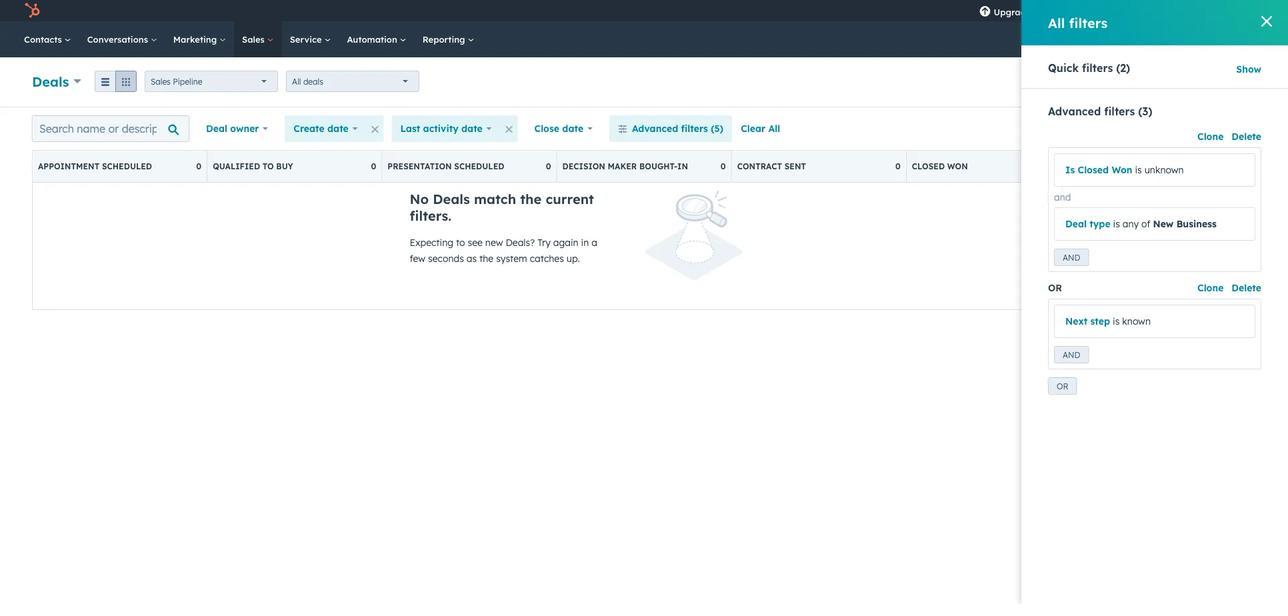 Task type: describe. For each thing, give the bounding box(es) containing it.
deal owner button
[[197, 115, 277, 142]]

1 clone button from the top
[[1198, 129, 1224, 145]]

notifications button
[[1146, 0, 1168, 21]]

help image
[[1106, 6, 1118, 18]]

delete button for 2nd the clone button from the top of the page
[[1232, 280, 1262, 296]]

clear
[[741, 123, 766, 134]]

0 for closed won
[[1071, 161, 1076, 171]]

create
[[294, 123, 325, 134]]

advanced filters (5)
[[632, 123, 724, 134]]

qualified
[[213, 161, 260, 171]]

all deals
[[292, 76, 323, 86]]

help button
[[1101, 0, 1124, 21]]

deals inside popup button
[[32, 73, 69, 90]]

contract
[[737, 161, 782, 171]]

current
[[546, 191, 594, 207]]

qualified to buy
[[213, 161, 293, 171]]

any
[[1123, 218, 1139, 230]]

save view
[[1194, 123, 1240, 134]]

sent
[[785, 161, 807, 171]]

to for qualified
[[263, 161, 274, 171]]

reporting link
[[415, 21, 483, 57]]

maker
[[608, 161, 637, 171]]

closed lost
[[1087, 161, 1144, 171]]

closed for closed won
[[912, 161, 945, 171]]

or button
[[1049, 378, 1077, 395]]

buy
[[276, 161, 293, 171]]

deal for deal type is any of new business
[[1066, 218, 1087, 230]]

a
[[592, 237, 598, 248]]

reporting
[[423, 34, 468, 45]]

1 clone from the top
[[1198, 131, 1224, 142]]

0 for presentation scheduled
[[546, 161, 551, 171]]

0 for decision maker bought-in
[[721, 161, 726, 171]]

last
[[401, 123, 420, 134]]

Search name or description search field
[[32, 115, 189, 142]]

pipeline
[[173, 76, 202, 86]]

hubspot image
[[24, 3, 40, 19]]

delete for delete button for 2nd the clone button from the top of the page
[[1232, 282, 1262, 294]]

vhs
[[1194, 5, 1211, 16]]

2 and from the top
[[1063, 350, 1081, 360]]

date for create date
[[327, 123, 349, 134]]

upgrade image
[[980, 6, 992, 18]]

advanced filters (5) button
[[610, 115, 733, 142]]

the inside expecting to see new deals? try again in a few seconds as the system catches up.
[[480, 253, 494, 264]]

try
[[538, 237, 551, 248]]

deals?
[[506, 237, 535, 248]]

as
[[467, 253, 477, 264]]

contract sent
[[737, 161, 807, 171]]

vhs can fix it!
[[1194, 5, 1251, 16]]

deals inside no deals match the current filters.
[[433, 191, 470, 207]]

and
[[1055, 191, 1072, 203]]

deals button
[[32, 72, 81, 91]]

conversations link
[[79, 21, 165, 57]]

deals banner
[[32, 67, 1257, 93]]

quick filters (2)
[[1049, 61, 1131, 75]]

few
[[410, 253, 426, 264]]

deal for deal owner
[[206, 123, 227, 134]]

show
[[1237, 63, 1262, 75]]

notifications image
[[1151, 6, 1163, 18]]

new
[[486, 237, 503, 248]]

advanced for advanced filters (3)
[[1049, 105, 1101, 118]]

scheduled for presentation scheduled
[[454, 161, 505, 171]]

deal type is any of new business
[[1066, 218, 1217, 230]]

last activity date
[[401, 123, 483, 134]]

marketplaces image
[[1078, 6, 1090, 18]]

or
[[1057, 381, 1069, 391]]

is for any
[[1114, 218, 1121, 230]]

group inside deals banner
[[95, 71, 137, 92]]

filters.
[[410, 207, 452, 224]]

delete for 2nd the clone button from the bottom of the page's delete button
[[1232, 131, 1262, 142]]

the inside no deals match the current filters.
[[520, 191, 542, 207]]

activity
[[423, 123, 459, 134]]

type
[[1090, 218, 1111, 230]]

won
[[1112, 164, 1133, 176]]

sales pipeline button
[[145, 71, 278, 92]]

0 for contract sent
[[896, 161, 901, 171]]

decision
[[563, 161, 606, 171]]

conversations
[[87, 34, 151, 45]]

expecting to see new deals? try again in a few seconds as the system catches up.
[[410, 237, 598, 264]]

1 and button from the top
[[1055, 249, 1090, 266]]

won
[[948, 161, 968, 171]]

marketplaces button
[[1070, 0, 1098, 21]]

presentation scheduled
[[388, 161, 505, 171]]

automation
[[347, 34, 400, 45]]

all filters
[[1049, 14, 1108, 31]]

sales link
[[234, 21, 282, 57]]

quick
[[1049, 61, 1079, 75]]

expecting
[[410, 237, 454, 248]]

menu containing vhs can fix it!
[[970, 0, 1273, 21]]

again
[[553, 237, 579, 248]]

2 clone button from the top
[[1198, 280, 1224, 296]]

2 clone from the top
[[1198, 282, 1224, 294]]

all deals button
[[286, 71, 420, 92]]

up.
[[567, 253, 580, 264]]

known
[[1123, 316, 1151, 327]]

close image
[[1262, 16, 1273, 27]]

0 for appointment scheduled
[[196, 161, 202, 171]]

next step button
[[1066, 316, 1111, 327]]

decision maker bought-in
[[563, 161, 688, 171]]

vhs can fix it! button
[[1171, 0, 1271, 21]]

appointment scheduled
[[38, 161, 152, 171]]

sales pipeline
[[151, 76, 202, 86]]

advanced filters (3)
[[1049, 105, 1153, 118]]



Task type: vqa. For each thing, say whether or not it's contained in the screenshot.
date corresponding to Create date
yes



Task type: locate. For each thing, give the bounding box(es) containing it.
1 0 from the left
[[196, 161, 202, 171]]

scheduled
[[102, 161, 152, 171], [454, 161, 505, 171]]

0 left closed won
[[896, 161, 901, 171]]

deals down contacts link
[[32, 73, 69, 90]]

2 date from the left
[[462, 123, 483, 134]]

1 vertical spatial to
[[456, 237, 465, 248]]

clear all
[[741, 123, 781, 134]]

group
[[95, 71, 137, 92]]

0 left contract
[[721, 161, 726, 171]]

date right create
[[327, 123, 349, 134]]

menu item
[[1041, 0, 1044, 21]]

1 date from the left
[[327, 123, 349, 134]]

1 horizontal spatial to
[[456, 237, 465, 248]]

sales left pipeline in the left of the page
[[151, 76, 171, 86]]

delete button
[[1232, 129, 1262, 145], [1232, 280, 1262, 296]]

in
[[678, 161, 688, 171]]

date for close date
[[563, 123, 584, 134]]

scheduled for appointment scheduled
[[102, 161, 152, 171]]

system
[[496, 253, 528, 264]]

1 vertical spatial clone
[[1198, 282, 1224, 294]]

0 vertical spatial delete button
[[1232, 129, 1262, 145]]

deal owner
[[206, 123, 259, 134]]

0 vertical spatial clone button
[[1198, 129, 1224, 145]]

0 horizontal spatial advanced
[[632, 123, 679, 134]]

2 and button from the top
[[1055, 346, 1090, 364]]

to
[[263, 161, 274, 171], [456, 237, 465, 248]]

contacts link
[[16, 21, 79, 57]]

3 0 from the left
[[546, 161, 551, 171]]

1 vertical spatial is
[[1114, 218, 1121, 230]]

4 0 from the left
[[721, 161, 726, 171]]

closed left won
[[912, 161, 945, 171]]

0 vertical spatial and
[[1063, 252, 1081, 262]]

1 horizontal spatial deal
[[1066, 218, 1087, 230]]

2 delete from the top
[[1232, 282, 1262, 294]]

all left marketplaces "image"
[[1049, 14, 1066, 31]]

the
[[520, 191, 542, 207], [480, 253, 494, 264]]

close date
[[535, 123, 584, 134]]

0 horizontal spatial all
[[292, 76, 301, 86]]

all for all deals
[[292, 76, 301, 86]]

all right clear
[[769, 123, 781, 134]]

is
[[1136, 164, 1142, 176], [1114, 218, 1121, 230], [1113, 316, 1120, 327]]

0 horizontal spatial scheduled
[[102, 161, 152, 171]]

filters for all filters
[[1070, 14, 1108, 31]]

lost
[[1123, 161, 1144, 171]]

1 and from the top
[[1063, 252, 1081, 262]]

delete button for 2nd the clone button from the bottom of the page
[[1232, 129, 1262, 145]]

to left see
[[456, 237, 465, 248]]

0 vertical spatial to
[[263, 161, 274, 171]]

bought-
[[640, 161, 678, 171]]

0 horizontal spatial the
[[480, 253, 494, 264]]

closed
[[912, 161, 945, 171], [1087, 161, 1120, 171], [1078, 164, 1109, 176]]

no
[[410, 191, 429, 207]]

date
[[327, 123, 349, 134], [462, 123, 483, 134], [563, 123, 584, 134]]

2 vertical spatial is
[[1113, 316, 1120, 327]]

closed for closed lost
[[1087, 161, 1120, 171]]

1 vertical spatial and
[[1063, 350, 1081, 360]]

settings image
[[1129, 6, 1141, 18]]

last activity date button
[[392, 115, 501, 142]]

close date button
[[526, 115, 602, 142]]

upgrade
[[994, 6, 1032, 17]]

0 vertical spatial is
[[1136, 164, 1142, 176]]

2 horizontal spatial all
[[1049, 14, 1066, 31]]

clone
[[1198, 131, 1224, 142], [1198, 282, 1224, 294]]

Search HubSpot search field
[[1101, 28, 1265, 51]]

next
[[1066, 316, 1088, 327]]

deal left owner at the left top
[[206, 123, 227, 134]]

is right won
[[1136, 164, 1142, 176]]

to inside expecting to see new deals? try again in a few seconds as the system catches up.
[[456, 237, 465, 248]]

0 horizontal spatial date
[[327, 123, 349, 134]]

the right match
[[520, 191, 542, 207]]

and down deal type button
[[1063, 252, 1081, 262]]

closed right is
[[1078, 164, 1109, 176]]

0 vertical spatial all
[[1049, 14, 1066, 31]]

1 horizontal spatial deals
[[433, 191, 470, 207]]

calling icon image
[[1050, 5, 1062, 17]]

0 vertical spatial advanced
[[1049, 105, 1101, 118]]

advanced for advanced filters (5)
[[632, 123, 679, 134]]

match
[[474, 191, 516, 207]]

it!
[[1244, 5, 1251, 16]]

to left buy
[[263, 161, 274, 171]]

search image
[[1261, 35, 1270, 44]]

fix
[[1231, 5, 1241, 16]]

all inside button
[[769, 123, 781, 134]]

1 horizontal spatial scheduled
[[454, 161, 505, 171]]

hubspot link
[[16, 3, 50, 19]]

advanced up 'bought-' on the top of the page
[[632, 123, 679, 134]]

sales left service
[[242, 34, 267, 45]]

owner
[[230, 123, 259, 134]]

deals
[[32, 73, 69, 90], [433, 191, 470, 207]]

all inside popup button
[[292, 76, 301, 86]]

is left 'any'
[[1114, 218, 1121, 230]]

filters for advanced filters (5)
[[681, 123, 708, 134]]

1 horizontal spatial the
[[520, 191, 542, 207]]

0 horizontal spatial deals
[[32, 73, 69, 90]]

settings link
[[1126, 4, 1143, 18]]

all
[[1049, 14, 1066, 31], [292, 76, 301, 86], [769, 123, 781, 134]]

or
[[1049, 282, 1063, 294]]

2 scheduled from the left
[[454, 161, 505, 171]]

1 delete from the top
[[1232, 131, 1262, 142]]

clear all button
[[733, 115, 789, 142]]

all for all filters
[[1049, 14, 1066, 31]]

sales
[[242, 34, 267, 45], [151, 76, 171, 86]]

filters for quick filters (2)
[[1083, 61, 1113, 75]]

close
[[535, 123, 560, 134]]

all left deals
[[292, 76, 301, 86]]

in
[[581, 237, 589, 248]]

closed won
[[912, 161, 968, 171]]

1 vertical spatial delete button
[[1232, 280, 1262, 296]]

create date
[[294, 123, 349, 134]]

is
[[1066, 164, 1075, 176]]

deals right no
[[433, 191, 470, 207]]

and button up the or button
[[1055, 346, 1090, 364]]

0 vertical spatial delete
[[1232, 131, 1262, 142]]

of
[[1142, 218, 1151, 230]]

deal inside popup button
[[206, 123, 227, 134]]

(2)
[[1117, 61, 1131, 75]]

scheduled up match
[[454, 161, 505, 171]]

sales inside sales link
[[242, 34, 267, 45]]

6 0 from the left
[[1071, 161, 1076, 171]]

service
[[290, 34, 324, 45]]

1 vertical spatial delete
[[1232, 282, 1262, 294]]

filters inside "button"
[[681, 123, 708, 134]]

menu
[[970, 0, 1273, 21]]

to for expecting
[[456, 237, 465, 248]]

and button
[[1055, 249, 1090, 266], [1055, 346, 1090, 364]]

1 vertical spatial and button
[[1055, 346, 1090, 364]]

deal type button
[[1066, 218, 1111, 230]]

is right step
[[1113, 316, 1120, 327]]

1 vertical spatial advanced
[[632, 123, 679, 134]]

sales for sales
[[242, 34, 267, 45]]

the right as at the left
[[480, 253, 494, 264]]

show button
[[1237, 61, 1262, 77]]

1 vertical spatial the
[[480, 253, 494, 264]]

search button
[[1254, 28, 1277, 51]]

and button up or
[[1055, 249, 1090, 266]]

marketing
[[173, 34, 219, 45]]

advanced down the quick at the right top of page
[[1049, 105, 1101, 118]]

1 vertical spatial sales
[[151, 76, 171, 86]]

calling icon button
[[1045, 2, 1068, 20]]

delete
[[1232, 131, 1262, 142], [1232, 282, 1262, 294]]

0 left decision
[[546, 161, 551, 171]]

advanced inside advanced filters (5) "button"
[[632, 123, 679, 134]]

terry turtle image
[[1179, 5, 1191, 17]]

no deals match the current filters.
[[410, 191, 594, 224]]

and up the or button
[[1063, 350, 1081, 360]]

date right close
[[563, 123, 584, 134]]

0 horizontal spatial sales
[[151, 76, 171, 86]]

marketing link
[[165, 21, 234, 57]]

and
[[1063, 252, 1081, 262], [1063, 350, 1081, 360]]

filters for advanced filters (3)
[[1105, 105, 1136, 118]]

(3)
[[1139, 105, 1153, 118]]

save view button
[[1163, 115, 1257, 142]]

step
[[1091, 316, 1111, 327]]

sales inside sales pipeline popup button
[[151, 76, 171, 86]]

catches
[[530, 253, 564, 264]]

0 left qualified
[[196, 161, 202, 171]]

1 vertical spatial all
[[292, 76, 301, 86]]

1 vertical spatial deal
[[1066, 218, 1087, 230]]

is for known
[[1113, 316, 1120, 327]]

deal left type
[[1066, 218, 1087, 230]]

0 vertical spatial deals
[[32, 73, 69, 90]]

0 for qualified to buy
[[371, 161, 376, 171]]

0 left presentation
[[371, 161, 376, 171]]

is closed won button
[[1066, 164, 1133, 176]]

2 0 from the left
[[371, 161, 376, 171]]

0 horizontal spatial deal
[[206, 123, 227, 134]]

contacts
[[24, 34, 65, 45]]

date right activity
[[462, 123, 483, 134]]

5 0 from the left
[[896, 161, 901, 171]]

deals
[[303, 76, 323, 86]]

0 vertical spatial deal
[[206, 123, 227, 134]]

1 scheduled from the left
[[102, 161, 152, 171]]

0 up and at the top right of page
[[1071, 161, 1076, 171]]

3 date from the left
[[563, 123, 584, 134]]

1 horizontal spatial sales
[[242, 34, 267, 45]]

create date button
[[285, 115, 367, 142]]

1 vertical spatial deals
[[433, 191, 470, 207]]

2 delete button from the top
[[1232, 280, 1262, 296]]

0 vertical spatial sales
[[242, 34, 267, 45]]

2 horizontal spatial date
[[563, 123, 584, 134]]

1 horizontal spatial date
[[462, 123, 483, 134]]

is closed won is unknown
[[1066, 164, 1184, 176]]

1 horizontal spatial all
[[769, 123, 781, 134]]

0
[[196, 161, 202, 171], [371, 161, 376, 171], [546, 161, 551, 171], [721, 161, 726, 171], [896, 161, 901, 171], [1071, 161, 1076, 171]]

0 vertical spatial and button
[[1055, 249, 1090, 266]]

sales for sales pipeline
[[151, 76, 171, 86]]

1 horizontal spatial advanced
[[1049, 105, 1101, 118]]

0 horizontal spatial to
[[263, 161, 274, 171]]

2 vertical spatial all
[[769, 123, 781, 134]]

new
[[1154, 218, 1174, 230]]

0 vertical spatial clone
[[1198, 131, 1224, 142]]

presentation
[[388, 161, 452, 171]]

seconds
[[428, 253, 464, 264]]

business
[[1177, 218, 1217, 230]]

1 delete button from the top
[[1232, 129, 1262, 145]]

1 vertical spatial clone button
[[1198, 280, 1224, 296]]

unknown
[[1145, 164, 1184, 176]]

closed left "lost"
[[1087, 161, 1120, 171]]

scheduled down search name or description search box
[[102, 161, 152, 171]]

appointment
[[38, 161, 100, 171]]

can
[[1214, 5, 1229, 16]]

service link
[[282, 21, 339, 57]]

0 vertical spatial the
[[520, 191, 542, 207]]



